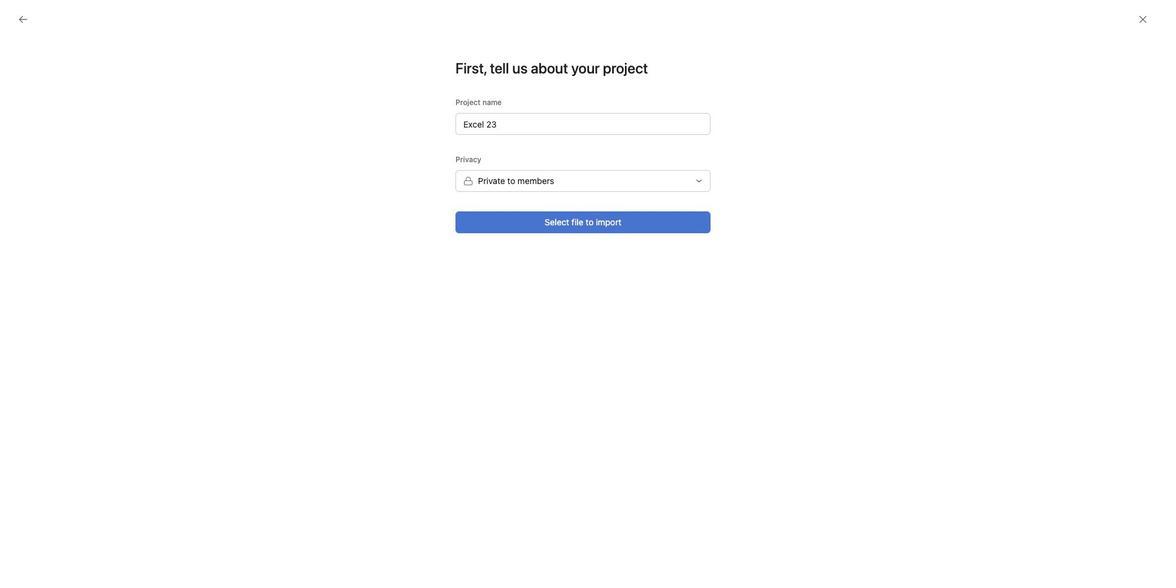 Task type: describe. For each thing, give the bounding box(es) containing it.
go back image
[[18, 15, 28, 24]]

hide sidebar image
[[16, 10, 26, 19]]

close image
[[1139, 15, 1148, 24]]



Task type: locate. For each thing, give the bounding box(es) containing it.
list item
[[677, 503, 707, 533]]

None text field
[[456, 113, 711, 135]]



Task type: vqa. For each thing, say whether or not it's contained in the screenshot.
Go back icon
yes



